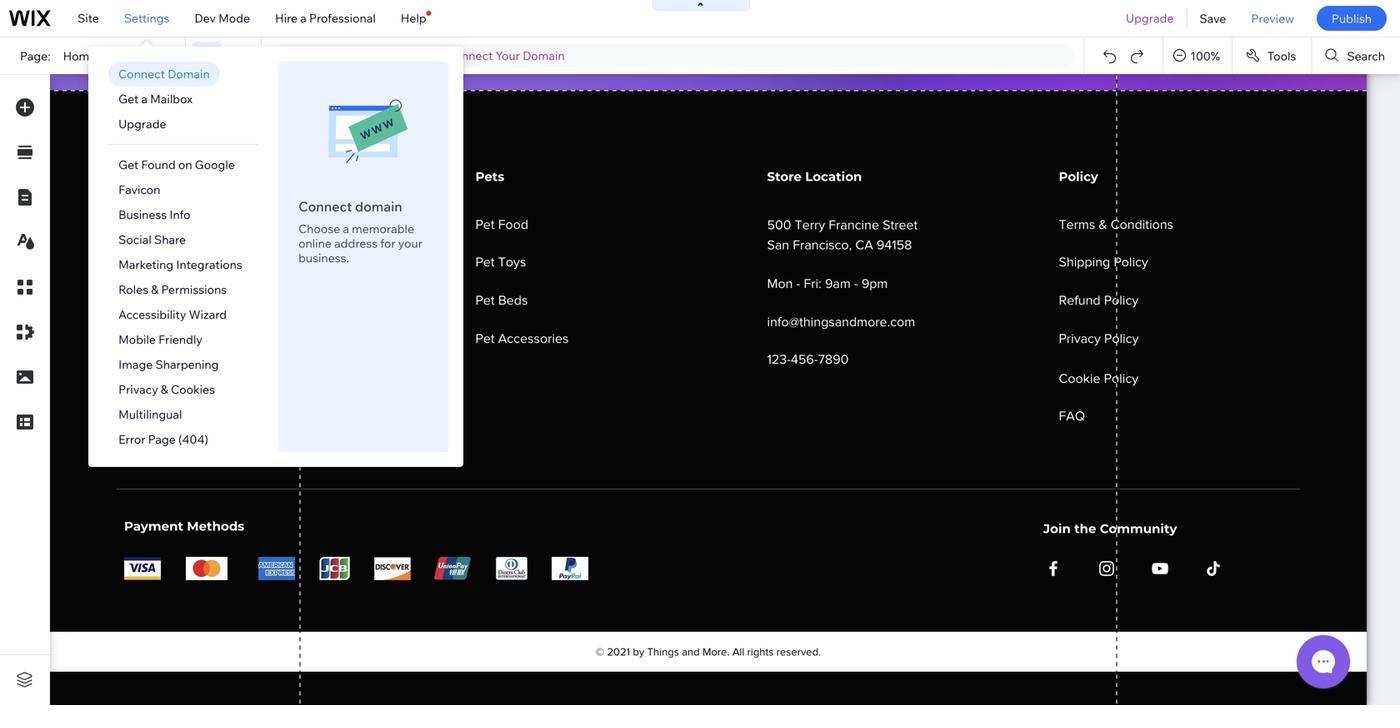 Task type: locate. For each thing, give the bounding box(es) containing it.
friendly
[[158, 333, 202, 347]]

0 vertical spatial get
[[118, 92, 139, 106]]

a right hire
[[300, 11, 307, 25]]

accessibility wizard
[[118, 308, 227, 322]]

get a mailbox
[[118, 92, 192, 106]]

mailbox
[[150, 92, 192, 106]]

0 horizontal spatial &
[[151, 283, 159, 297]]

1 horizontal spatial &
[[161, 383, 168, 397]]

share
[[154, 233, 186, 247]]

privacy & cookies
[[118, 383, 215, 397]]

info
[[169, 208, 190, 222]]

your
[[495, 48, 520, 63]]

upgrade down the get a mailbox
[[118, 117, 166, 131]]

tools
[[1267, 49, 1296, 63]]

2 vertical spatial connect
[[298, 198, 352, 215]]

roles
[[118, 283, 148, 297]]

mobile
[[118, 333, 156, 347]]

upgrade up the 100% button
[[1126, 11, 1174, 25]]

0 horizontal spatial domain
[[168, 67, 210, 81]]

get
[[118, 92, 139, 106], [118, 158, 139, 172]]

2 vertical spatial a
[[343, 222, 349, 236]]

business.
[[298, 251, 349, 265]]

0 vertical spatial a
[[300, 11, 307, 25]]

hire
[[275, 11, 298, 25]]

site
[[78, 11, 99, 25]]

1 horizontal spatial connect
[[298, 198, 352, 215]]

0 vertical spatial domain
[[523, 48, 565, 63]]

upgrade
[[1126, 11, 1174, 25], [118, 117, 166, 131]]

help
[[401, 11, 426, 25]]

business info
[[118, 208, 190, 222]]

1 get from the top
[[118, 92, 139, 106]]

publish
[[1332, 11, 1372, 26]]

connect
[[446, 48, 493, 63], [118, 67, 165, 81], [298, 198, 352, 215]]

& down image sharpening
[[161, 383, 168, 397]]

a left mailbox
[[141, 92, 147, 106]]

1 vertical spatial upgrade
[[118, 117, 166, 131]]

1 vertical spatial a
[[141, 92, 147, 106]]

privacy
[[118, 383, 158, 397]]

0 horizontal spatial connect
[[118, 67, 165, 81]]

a for mailbox
[[141, 92, 147, 106]]

domain
[[523, 48, 565, 63], [168, 67, 210, 81]]

0 vertical spatial connect
[[446, 48, 493, 63]]

get up favicon
[[118, 158, 139, 172]]

1 horizontal spatial a
[[300, 11, 307, 25]]

domain right your
[[523, 48, 565, 63]]

2 horizontal spatial a
[[343, 222, 349, 236]]

memorable
[[352, 222, 414, 236]]

a inside the 'connect domain choose a memorable online address for your business.'
[[343, 222, 349, 236]]

integrations
[[176, 258, 242, 272]]

connect for domain
[[118, 67, 165, 81]]

1 vertical spatial domain
[[168, 67, 210, 81]]

connect up the get a mailbox
[[118, 67, 165, 81]]

settings
[[124, 11, 170, 25]]

1 vertical spatial get
[[118, 158, 139, 172]]

choose
[[298, 222, 340, 236]]

marketing integrations
[[118, 258, 242, 272]]

1 vertical spatial connect
[[118, 67, 165, 81]]

0 horizontal spatial a
[[141, 92, 147, 106]]

0 vertical spatial &
[[151, 283, 159, 297]]

cookies
[[171, 383, 215, 397]]

connect left your
[[446, 48, 493, 63]]

&
[[151, 283, 159, 297], [161, 383, 168, 397]]

publish button
[[1317, 6, 1387, 31]]

connect up choose
[[298, 198, 352, 215]]

get left mailbox
[[118, 92, 139, 106]]

https://www.wix.com/mysite
[[287, 48, 439, 63]]

2 get from the top
[[118, 158, 139, 172]]

1 vertical spatial &
[[161, 383, 168, 397]]

domain up mailbox
[[168, 67, 210, 81]]

for
[[380, 236, 396, 251]]

search
[[1347, 49, 1385, 63]]

home
[[63, 49, 96, 63]]

connect inside the 'connect domain choose a memorable online address for your business.'
[[298, 198, 352, 215]]

100%
[[1190, 49, 1220, 63]]

tools button
[[1232, 38, 1311, 74]]

favicon
[[118, 183, 160, 197]]

save
[[1200, 11, 1226, 26]]

wizard
[[189, 308, 227, 322]]

found
[[141, 158, 176, 172]]

& right roles
[[151, 283, 159, 297]]

on
[[178, 158, 192, 172]]

a
[[300, 11, 307, 25], [141, 92, 147, 106], [343, 222, 349, 236]]

1 horizontal spatial upgrade
[[1126, 11, 1174, 25]]

a right choose
[[343, 222, 349, 236]]



Task type: describe. For each thing, give the bounding box(es) containing it.
100% button
[[1164, 38, 1232, 74]]

roles & permissions
[[118, 283, 227, 297]]

get for get found on google
[[118, 158, 139, 172]]

image
[[118, 358, 153, 372]]

a for professional
[[300, 11, 307, 25]]

sharpening
[[155, 358, 219, 372]]

connect for domain
[[298, 198, 352, 215]]

dev
[[195, 11, 216, 25]]

preview
[[1251, 11, 1294, 26]]

1 horizontal spatial domain
[[523, 48, 565, 63]]

& for roles
[[151, 283, 159, 297]]

social share
[[118, 233, 186, 247]]

preview button
[[1239, 0, 1307, 37]]

image sharpening
[[118, 358, 219, 372]]

business
[[118, 208, 167, 222]]

connect domain choose a memorable online address for your business.
[[298, 198, 423, 265]]

hire a professional
[[275, 11, 376, 25]]

2 horizontal spatial connect
[[446, 48, 493, 63]]

permissions
[[161, 283, 227, 297]]

marketing
[[118, 258, 174, 272]]

page
[[148, 433, 176, 447]]

mobile friendly
[[118, 333, 202, 347]]

multilingual
[[118, 408, 182, 422]]

error page (404)
[[118, 433, 208, 447]]

your
[[398, 236, 423, 251]]

accessibility
[[118, 308, 186, 322]]

https://www.wix.com/mysite connect your domain
[[287, 48, 565, 63]]

0 horizontal spatial upgrade
[[118, 117, 166, 131]]

professional
[[309, 11, 376, 25]]

(404)
[[178, 433, 208, 447]]

& for privacy
[[161, 383, 168, 397]]

get for get a mailbox
[[118, 92, 139, 106]]

online
[[298, 236, 332, 251]]

0 vertical spatial upgrade
[[1126, 11, 1174, 25]]

mode
[[218, 11, 250, 25]]

connect domain
[[118, 67, 210, 81]]

social
[[118, 233, 152, 247]]

search button
[[1312, 38, 1400, 74]]

error
[[118, 433, 145, 447]]

get found on google
[[118, 158, 235, 172]]

domain
[[355, 198, 402, 215]]

dev mode
[[195, 11, 250, 25]]

address
[[334, 236, 378, 251]]

save button
[[1187, 0, 1239, 37]]

google
[[195, 158, 235, 172]]



Task type: vqa. For each thing, say whether or not it's contained in the screenshot.
Video
no



